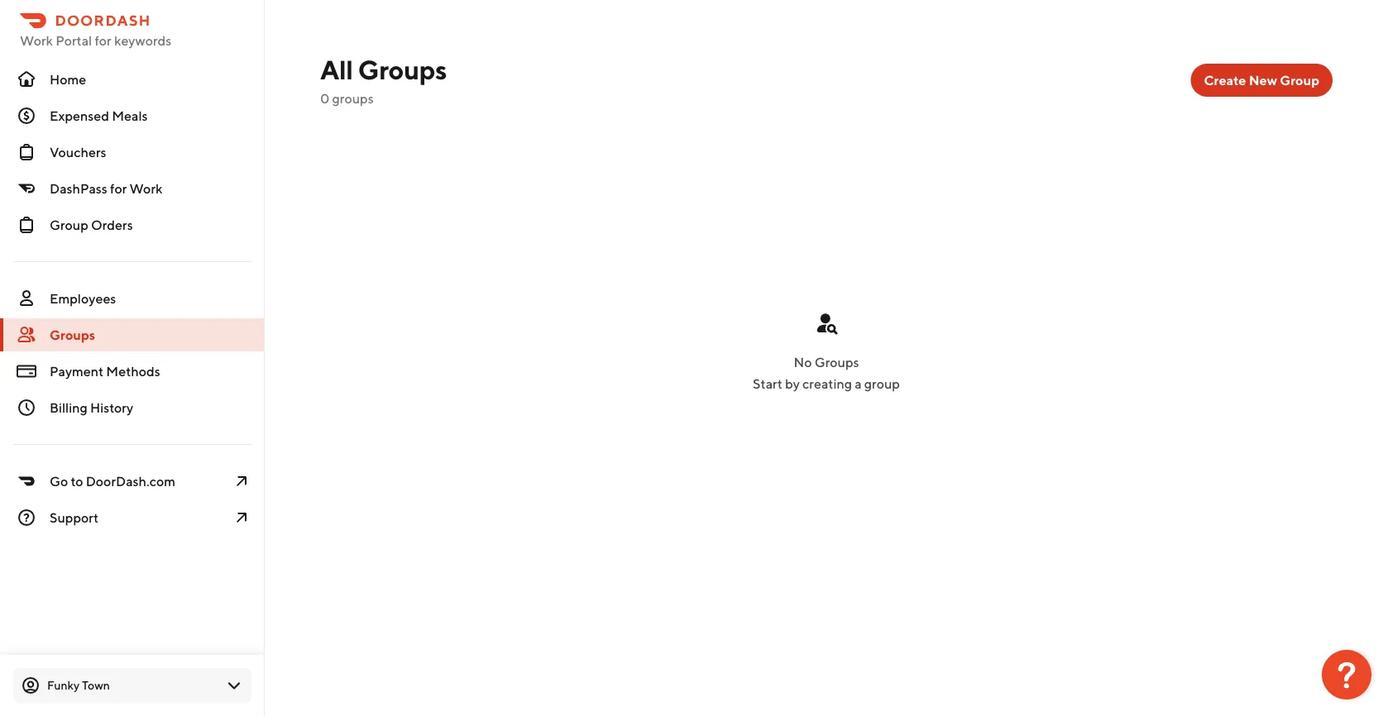 Task type: locate. For each thing, give the bounding box(es) containing it.
employees link
[[0, 282, 265, 315]]

for up orders
[[110, 181, 127, 196]]

1 horizontal spatial groups
[[358, 54, 447, 85]]

group
[[1280, 72, 1320, 88], [50, 217, 88, 233]]

1 vertical spatial group
[[50, 217, 88, 233]]

group right new
[[1280, 72, 1320, 88]]

group
[[864, 376, 900, 392]]

groups
[[332, 91, 374, 106]]

0 horizontal spatial work
[[20, 33, 53, 48]]

payment methods
[[50, 364, 160, 379]]

work down vouchers link
[[129, 181, 163, 196]]

dashpass for work link
[[0, 172, 265, 205]]

2 vertical spatial groups
[[815, 354, 859, 370]]

group orders link
[[0, 208, 265, 242]]

for
[[95, 33, 111, 48], [110, 181, 127, 196]]

support
[[50, 510, 98, 526]]

work portal for keywords
[[20, 33, 171, 48]]

new
[[1249, 72, 1277, 88]]

groups up groups at left
[[358, 54, 447, 85]]

expensed
[[50, 108, 109, 124]]

group down dashpass
[[50, 217, 88, 233]]

2 horizontal spatial groups
[[815, 354, 859, 370]]

0 vertical spatial group
[[1280, 72, 1320, 88]]

group orders
[[50, 217, 133, 233]]

create
[[1204, 72, 1246, 88]]

1 horizontal spatial work
[[129, 181, 163, 196]]

for right portal
[[95, 33, 111, 48]]

start
[[753, 376, 782, 392]]

a
[[855, 376, 862, 392]]

home
[[50, 72, 86, 87]]

support link
[[0, 501, 265, 534]]

0 horizontal spatial group
[[50, 217, 88, 233]]

groups inside 'all groups 0 groups'
[[358, 54, 447, 85]]

payment methods link
[[0, 355, 265, 388]]

groups
[[358, 54, 447, 85], [50, 327, 95, 343], [815, 354, 859, 370]]

groups for all
[[358, 54, 447, 85]]

creating
[[802, 376, 852, 392]]

groups inside no groups start by creating a group
[[815, 354, 859, 370]]

meals
[[112, 108, 148, 124]]

1 vertical spatial groups
[[50, 327, 95, 343]]

open resource center image
[[1322, 650, 1372, 700]]

expensed meals link
[[0, 99, 265, 132]]

groups for no
[[815, 354, 859, 370]]

work left portal
[[20, 33, 53, 48]]

no
[[794, 354, 812, 370]]

0 vertical spatial groups
[[358, 54, 447, 85]]

groups up payment
[[50, 327, 95, 343]]

go to doordash.com link
[[0, 465, 265, 498]]

1 horizontal spatial group
[[1280, 72, 1320, 88]]

vouchers link
[[0, 136, 265, 169]]

methods
[[106, 364, 160, 379]]

billing
[[50, 400, 88, 416]]

portal
[[56, 33, 92, 48]]

groups up creating
[[815, 354, 859, 370]]

1 vertical spatial for
[[110, 181, 127, 196]]

work
[[20, 33, 53, 48], [129, 181, 163, 196]]

1 vertical spatial work
[[129, 181, 163, 196]]

0 horizontal spatial groups
[[50, 327, 95, 343]]



Task type: describe. For each thing, give the bounding box(es) containing it.
go to doordash.com
[[50, 474, 175, 489]]

dashpass
[[50, 181, 107, 196]]

funky
[[47, 679, 80, 692]]

funky town
[[47, 679, 110, 692]]

billing history link
[[0, 391, 265, 424]]

history
[[90, 400, 133, 416]]

town
[[82, 679, 110, 692]]

doordash.com
[[86, 474, 175, 489]]

no groups start by creating a group
[[753, 354, 900, 392]]

by
[[785, 376, 800, 392]]

payment
[[50, 364, 104, 379]]

groups link
[[0, 319, 265, 352]]

dashpass for work
[[50, 181, 163, 196]]

expensed meals
[[50, 108, 148, 124]]

create new group
[[1204, 72, 1320, 88]]

vouchers
[[50, 144, 106, 160]]

0 vertical spatial work
[[20, 33, 53, 48]]

employees
[[50, 291, 116, 307]]

group inside button
[[1280, 72, 1320, 88]]

0
[[320, 91, 330, 106]]

all
[[320, 54, 353, 85]]

home link
[[0, 63, 265, 96]]

0 vertical spatial for
[[95, 33, 111, 48]]

keywords
[[114, 33, 171, 48]]

orders
[[91, 217, 133, 233]]

billing history
[[50, 400, 133, 416]]

to
[[71, 474, 83, 489]]

go
[[50, 474, 68, 489]]

all groups 0 groups
[[320, 54, 447, 106]]

create new group button
[[1191, 64, 1333, 97]]



Task type: vqa. For each thing, say whether or not it's contained in the screenshot.
creating on the right of the page
yes



